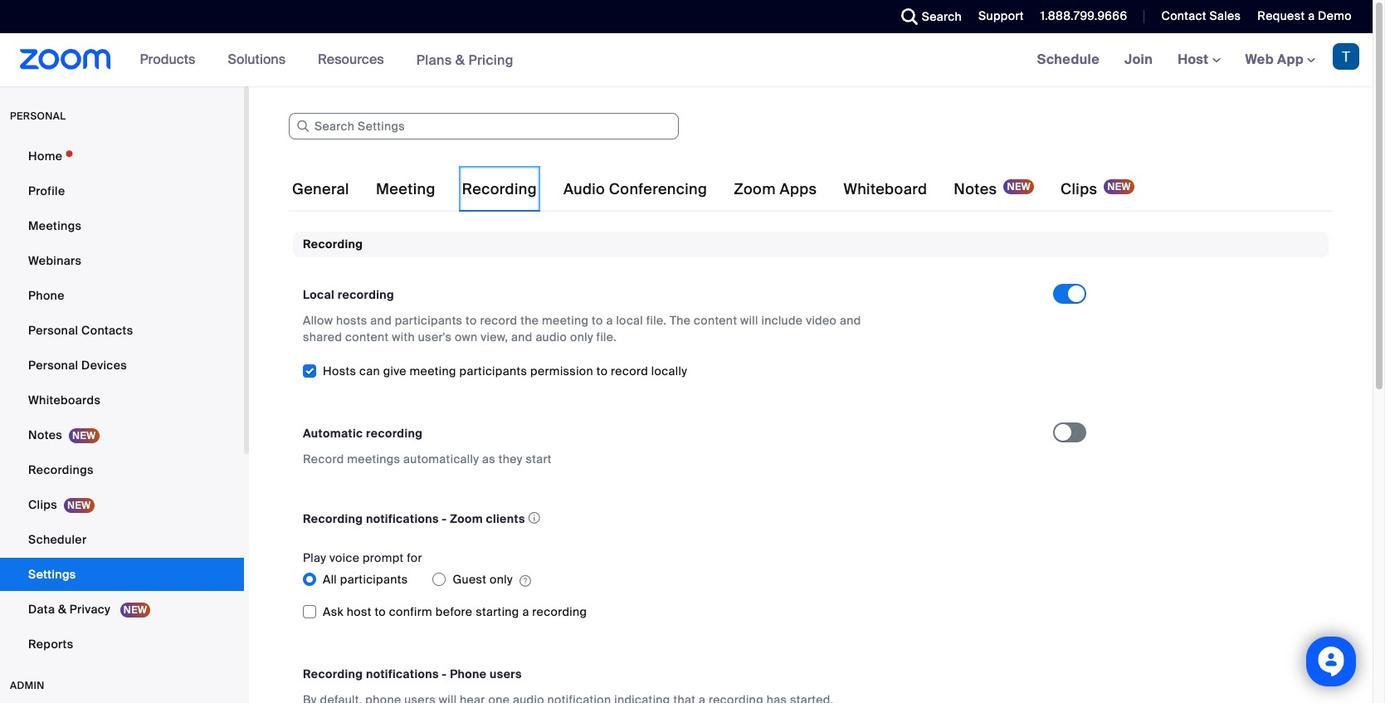 Task type: locate. For each thing, give the bounding box(es) containing it.
zoom
[[734, 179, 776, 199], [450, 512, 483, 527]]

recording right starting
[[532, 605, 587, 620]]

0 vertical spatial record
[[480, 313, 517, 328]]

1 vertical spatial zoom
[[450, 512, 483, 527]]

a left demo at top
[[1308, 8, 1315, 23]]

zoom logo image
[[20, 49, 111, 70]]

before
[[436, 605, 473, 620]]

phone down webinars
[[28, 288, 65, 303]]

home
[[28, 149, 62, 164]]

personal menu menu
[[0, 139, 244, 662]]

- down "automatically"
[[442, 512, 447, 527]]

to right permission at bottom
[[597, 364, 608, 379]]

zoom inside application
[[450, 512, 483, 527]]

1 horizontal spatial file.
[[646, 313, 667, 328]]

record up view, at the top left of page
[[480, 313, 517, 328]]

users
[[490, 667, 522, 682]]

0 horizontal spatial only
[[490, 572, 513, 587]]

2 notifications from the top
[[366, 667, 439, 682]]

Search Settings text field
[[289, 113, 679, 139]]

1 vertical spatial a
[[606, 313, 613, 328]]

0 horizontal spatial and
[[370, 313, 392, 328]]

1 vertical spatial notifications
[[366, 667, 439, 682]]

notifications inside application
[[366, 512, 439, 527]]

webinars link
[[0, 244, 244, 277]]

apps
[[780, 179, 817, 199]]

0 horizontal spatial meeting
[[410, 364, 456, 379]]

guest only
[[453, 572, 513, 587]]

product information navigation
[[128, 33, 526, 87]]

2 - from the top
[[442, 667, 447, 682]]

contact sales link
[[1149, 0, 1245, 33], [1162, 8, 1241, 23]]

1 vertical spatial -
[[442, 667, 447, 682]]

support
[[979, 8, 1024, 23]]

schedule link
[[1025, 33, 1112, 86]]

0 horizontal spatial clips
[[28, 497, 57, 512]]

recording for hosts
[[338, 288, 394, 302]]

record left the locally
[[611, 364, 648, 379]]

0 vertical spatial notifications
[[366, 512, 439, 527]]

recording down the ask
[[303, 667, 363, 682]]

participants inside play voice prompt for option group
[[340, 572, 408, 587]]

and down the
[[511, 330, 533, 345]]

1 personal from the top
[[28, 323, 78, 338]]

host
[[347, 605, 372, 620]]

personal up personal devices
[[28, 323, 78, 338]]

0 vertical spatial phone
[[28, 288, 65, 303]]

& right plans
[[455, 51, 465, 68]]

all participants
[[323, 572, 408, 587]]

0 vertical spatial content
[[694, 313, 737, 328]]

info outline image
[[529, 507, 540, 529]]

1 vertical spatial record
[[611, 364, 648, 379]]

- inside application
[[442, 512, 447, 527]]

will
[[740, 313, 758, 328]]

profile picture image
[[1333, 43, 1360, 70]]

& inside product information navigation
[[455, 51, 465, 68]]

1 vertical spatial meeting
[[410, 364, 456, 379]]

conferencing
[[609, 179, 707, 199]]

0 horizontal spatial file.
[[596, 330, 617, 345]]

2 horizontal spatial a
[[1308, 8, 1315, 23]]

notes inside tabs of my account settings page tab list
[[954, 179, 997, 199]]

1 vertical spatial file.
[[596, 330, 617, 345]]

hosts
[[336, 313, 367, 328]]

0 vertical spatial recording
[[338, 288, 394, 302]]

recording for meetings
[[366, 426, 423, 441]]

1.888.799.9666
[[1041, 8, 1128, 23]]

participants up the user's
[[395, 313, 463, 328]]

recording notifications - zoom clients application
[[303, 507, 1038, 530]]

request a demo link
[[1245, 0, 1373, 33], [1258, 8, 1352, 23]]

data & privacy link
[[0, 593, 244, 626]]

0 horizontal spatial content
[[345, 330, 389, 345]]

&
[[455, 51, 465, 68], [58, 602, 67, 617]]

only inside play voice prompt for option group
[[490, 572, 513, 587]]

participants down view, at the top left of page
[[459, 364, 527, 379]]

personal
[[28, 323, 78, 338], [28, 358, 78, 373]]

1 horizontal spatial record
[[611, 364, 648, 379]]

1 vertical spatial personal
[[28, 358, 78, 373]]

whiteboards
[[28, 393, 101, 408]]

1 notifications from the top
[[366, 512, 439, 527]]

1 horizontal spatial phone
[[450, 667, 487, 682]]

personal contacts link
[[0, 314, 244, 347]]

content down hosts
[[345, 330, 389, 345]]

notes
[[954, 179, 997, 199], [28, 427, 62, 442]]

2 vertical spatial participants
[[340, 572, 408, 587]]

0 vertical spatial notes
[[954, 179, 997, 199]]

plans & pricing
[[416, 51, 514, 68]]

phone left users
[[450, 667, 487, 682]]

phone
[[28, 288, 65, 303], [450, 667, 487, 682]]

file. down local
[[596, 330, 617, 345]]

participants inside allow hosts and participants to record the meeting to a local file. the content will include video and shared content with user's own view, and audio only file.
[[395, 313, 463, 328]]

1 horizontal spatial &
[[455, 51, 465, 68]]

1 vertical spatial recording
[[366, 426, 423, 441]]

recording down 'search settings' text box
[[462, 179, 537, 199]]

0 horizontal spatial phone
[[28, 288, 65, 303]]

allow hosts and participants to record the meeting to a local file. the content will include video and shared content with user's own view, and audio only file.
[[303, 313, 861, 345]]

resources button
[[318, 33, 391, 86]]

recording
[[462, 179, 537, 199], [303, 237, 363, 251], [303, 512, 363, 527], [303, 667, 363, 682]]

a left local
[[606, 313, 613, 328]]

0 vertical spatial &
[[455, 51, 465, 68]]

notifications up the for
[[366, 512, 439, 527]]

request
[[1258, 8, 1305, 23]]

a inside allow hosts and participants to record the meeting to a local file. the content will include video and shared content with user's own view, and audio only file.
[[606, 313, 613, 328]]

1 horizontal spatial only
[[570, 330, 593, 345]]

1 vertical spatial only
[[490, 572, 513, 587]]

personal inside personal contacts link
[[28, 323, 78, 338]]

recording up voice
[[303, 512, 363, 527]]

1 vertical spatial notes
[[28, 427, 62, 442]]

request a demo
[[1258, 8, 1352, 23]]

& for privacy
[[58, 602, 67, 617]]

phone link
[[0, 279, 244, 312]]

and
[[370, 313, 392, 328], [840, 313, 861, 328], [511, 330, 533, 345]]

& inside "link"
[[58, 602, 67, 617]]

banner
[[0, 33, 1373, 87]]

1 horizontal spatial content
[[694, 313, 737, 328]]

1 vertical spatial &
[[58, 602, 67, 617]]

1 vertical spatial clips
[[28, 497, 57, 512]]

contact
[[1162, 8, 1207, 23]]

personal for personal contacts
[[28, 323, 78, 338]]

1 vertical spatial phone
[[450, 667, 487, 682]]

admin
[[10, 679, 45, 692]]

scheduler link
[[0, 523, 244, 556]]

1 vertical spatial participants
[[459, 364, 527, 379]]

1 horizontal spatial a
[[606, 313, 613, 328]]

start
[[526, 452, 552, 467]]

content left will
[[694, 313, 737, 328]]

plans & pricing link
[[416, 51, 514, 68], [416, 51, 514, 68]]

meeting
[[542, 313, 589, 328], [410, 364, 456, 379]]

personal inside personal devices link
[[28, 358, 78, 373]]

permission
[[530, 364, 594, 379]]

data
[[28, 602, 55, 617]]

meeting up audio
[[542, 313, 589, 328]]

0 vertical spatial meeting
[[542, 313, 589, 328]]

1 horizontal spatial meeting
[[542, 313, 589, 328]]

only left "learn more about guest only" icon
[[490, 572, 513, 587]]

0 vertical spatial zoom
[[734, 179, 776, 199]]

0 vertical spatial only
[[570, 330, 593, 345]]

automatic recording
[[303, 426, 423, 441]]

automatic
[[303, 426, 363, 441]]

personal devices
[[28, 358, 127, 373]]

include
[[762, 313, 803, 328]]

0 horizontal spatial &
[[58, 602, 67, 617]]

0 vertical spatial participants
[[395, 313, 463, 328]]

0 horizontal spatial notes
[[28, 427, 62, 442]]

search button
[[889, 0, 966, 33]]

audio
[[536, 330, 567, 345]]

hosts
[[323, 364, 356, 379]]

as
[[482, 452, 496, 467]]

recording up hosts
[[338, 288, 394, 302]]

and right video
[[840, 313, 861, 328]]

only right audio
[[570, 330, 593, 345]]

local recording
[[303, 288, 394, 302]]

to
[[466, 313, 477, 328], [592, 313, 603, 328], [597, 364, 608, 379], [375, 605, 386, 620]]

reports link
[[0, 628, 244, 661]]

0 vertical spatial -
[[442, 512, 447, 527]]

0 horizontal spatial record
[[480, 313, 517, 328]]

& right data
[[58, 602, 67, 617]]

recordings link
[[0, 453, 244, 486]]

phone inside recording element
[[450, 667, 487, 682]]

meeting down the user's
[[410, 364, 456, 379]]

clips inside tabs of my account settings page tab list
[[1061, 179, 1098, 199]]

demo
[[1318, 8, 1352, 23]]

automatically
[[403, 452, 479, 467]]

only inside allow hosts and participants to record the meeting to a local file. the content will include video and shared content with user's own view, and audio only file.
[[570, 330, 593, 345]]

file. left the
[[646, 313, 667, 328]]

a right starting
[[522, 605, 529, 620]]

0 horizontal spatial zoom
[[450, 512, 483, 527]]

personal for personal devices
[[28, 358, 78, 373]]

and right hosts
[[370, 313, 392, 328]]

recording
[[338, 288, 394, 302], [366, 426, 423, 441], [532, 605, 587, 620]]

zoom left apps
[[734, 179, 776, 199]]

allow
[[303, 313, 333, 328]]

personal up whiteboards at the left of the page
[[28, 358, 78, 373]]

1 horizontal spatial clips
[[1061, 179, 1098, 199]]

0 vertical spatial clips
[[1061, 179, 1098, 199]]

audio conferencing
[[564, 179, 707, 199]]

tabs of my account settings page tab list
[[289, 166, 1138, 212]]

2 vertical spatial a
[[522, 605, 529, 620]]

zoom left clients
[[450, 512, 483, 527]]

0 vertical spatial personal
[[28, 323, 78, 338]]

participants down "prompt"
[[340, 572, 408, 587]]

resources
[[318, 51, 384, 68]]

2 personal from the top
[[28, 358, 78, 373]]

notifications down confirm
[[366, 667, 439, 682]]

1 horizontal spatial notes
[[954, 179, 997, 199]]

0 vertical spatial file.
[[646, 313, 667, 328]]

1 horizontal spatial zoom
[[734, 179, 776, 199]]

1 - from the top
[[442, 512, 447, 527]]

recording up meetings
[[366, 426, 423, 441]]

clients
[[486, 512, 525, 527]]

general
[[292, 179, 349, 199]]

- left users
[[442, 667, 447, 682]]

1 horizontal spatial and
[[511, 330, 533, 345]]

prompt
[[363, 551, 404, 566]]

recording inside tabs of my account settings page tab list
[[462, 179, 537, 199]]

schedule
[[1037, 51, 1100, 68]]

recording inside application
[[303, 512, 363, 527]]

-
[[442, 512, 447, 527], [442, 667, 447, 682]]

host
[[1178, 51, 1212, 68]]

1.888.799.9666 button
[[1028, 0, 1132, 33], [1041, 8, 1128, 23]]



Task type: describe. For each thing, give the bounding box(es) containing it.
user's
[[418, 330, 452, 345]]

recording notifications - phone users
[[303, 667, 522, 682]]

video
[[806, 313, 837, 328]]

clips link
[[0, 488, 244, 521]]

with
[[392, 330, 415, 345]]

hosts can give meeting participants permission to record locally
[[323, 364, 687, 379]]

- for zoom
[[442, 512, 447, 527]]

notifications for phone
[[366, 667, 439, 682]]

2 horizontal spatial and
[[840, 313, 861, 328]]

sales
[[1210, 8, 1241, 23]]

personal devices link
[[0, 349, 244, 382]]

meetings
[[347, 452, 400, 467]]

personal
[[10, 110, 66, 123]]

contacts
[[81, 323, 133, 338]]

solutions
[[228, 51, 286, 68]]

they
[[499, 452, 523, 467]]

to left local
[[592, 313, 603, 328]]

the
[[670, 313, 691, 328]]

personal contacts
[[28, 323, 133, 338]]

for
[[407, 551, 422, 566]]

notes inside personal menu menu
[[28, 427, 62, 442]]

web
[[1245, 51, 1274, 68]]

zoom inside tabs of my account settings page tab list
[[734, 179, 776, 199]]

phone inside "link"
[[28, 288, 65, 303]]

webinars
[[28, 253, 82, 268]]

settings
[[28, 567, 76, 582]]

notifications for zoom
[[366, 512, 439, 527]]

to right host
[[375, 605, 386, 620]]

web app
[[1245, 51, 1304, 68]]

record inside allow hosts and participants to record the meeting to a local file. the content will include video and shared content with user's own view, and audio only file.
[[480, 313, 517, 328]]

meetings navigation
[[1025, 33, 1373, 87]]

meetings
[[28, 218, 82, 233]]

learn more about guest only image
[[519, 574, 531, 589]]

1 vertical spatial content
[[345, 330, 389, 345]]

profile link
[[0, 174, 244, 208]]

home link
[[0, 139, 244, 173]]

view,
[[481, 330, 508, 345]]

reports
[[28, 637, 73, 652]]

shared
[[303, 330, 342, 345]]

data & privacy
[[28, 602, 114, 617]]

audio
[[564, 179, 605, 199]]

whiteboard
[[844, 179, 927, 199]]

join
[[1125, 51, 1153, 68]]

to up own on the top left
[[466, 313, 477, 328]]

web app button
[[1245, 51, 1316, 68]]

own
[[455, 330, 478, 345]]

host button
[[1178, 51, 1221, 68]]

contact sales
[[1162, 8, 1241, 23]]

devices
[[81, 358, 127, 373]]

0 vertical spatial a
[[1308, 8, 1315, 23]]

recording notifications - zoom clients
[[303, 512, 525, 527]]

solutions button
[[228, 33, 293, 86]]

recording element
[[293, 232, 1329, 703]]

give
[[383, 364, 407, 379]]

meeting inside allow hosts and participants to record the meeting to a local file. the content will include video and shared content with user's own view, and audio only file.
[[542, 313, 589, 328]]

meetings link
[[0, 209, 244, 242]]

local
[[616, 313, 643, 328]]

join link
[[1112, 33, 1165, 86]]

zoom apps
[[734, 179, 817, 199]]

profile
[[28, 183, 65, 198]]

products button
[[140, 33, 203, 86]]

recordings
[[28, 462, 94, 477]]

scheduler
[[28, 532, 87, 547]]

& for pricing
[[455, 51, 465, 68]]

meeting
[[376, 179, 436, 199]]

locally
[[651, 364, 687, 379]]

record
[[303, 452, 344, 467]]

ask
[[323, 605, 344, 620]]

- for phone
[[442, 667, 447, 682]]

can
[[359, 364, 380, 379]]

notes link
[[0, 418, 244, 452]]

record meetings automatically as they start
[[303, 452, 552, 467]]

banner containing products
[[0, 33, 1373, 87]]

pricing
[[469, 51, 514, 68]]

app
[[1277, 51, 1304, 68]]

confirm
[[389, 605, 433, 620]]

all
[[323, 572, 337, 587]]

play
[[303, 551, 326, 566]]

0 horizontal spatial a
[[522, 605, 529, 620]]

whiteboards link
[[0, 383, 244, 417]]

play voice prompt for option group
[[303, 566, 1053, 593]]

plans
[[416, 51, 452, 68]]

search
[[922, 9, 962, 24]]

play voice prompt for
[[303, 551, 422, 566]]

recording up local
[[303, 237, 363, 251]]

ask host to confirm before starting a recording
[[323, 605, 587, 620]]

clips inside personal menu menu
[[28, 497, 57, 512]]

products
[[140, 51, 195, 68]]

2 vertical spatial recording
[[532, 605, 587, 620]]



Task type: vqa. For each thing, say whether or not it's contained in the screenshot.
Close icon on the right
no



